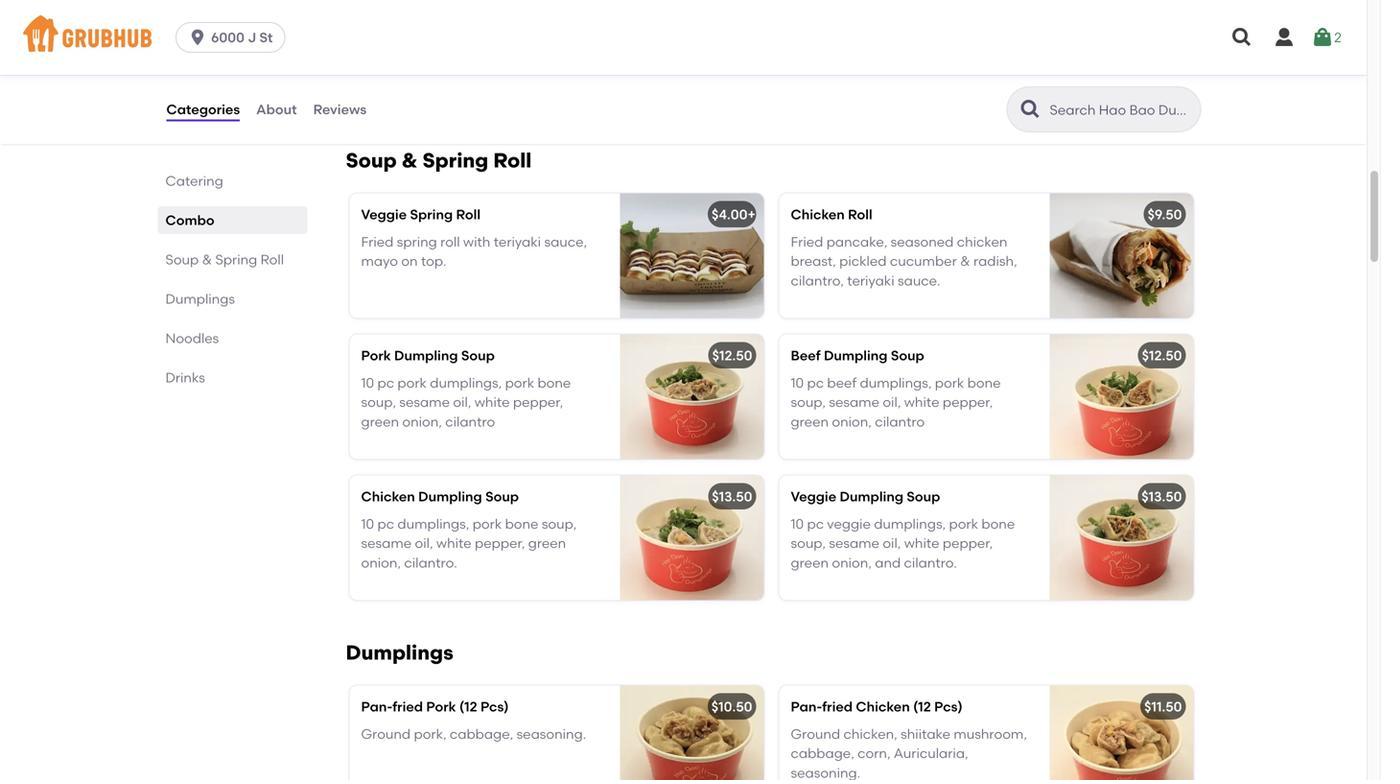 Task type: describe. For each thing, give the bounding box(es) containing it.
reviews button
[[312, 75, 368, 144]]

green for 10 pc veggie dumplings, pork bone soup, sesame oil, white pepper, green onion, and cilantro.
[[791, 555, 829, 571]]

pork for veggie dumpling soup
[[950, 516, 979, 532]]

cilantro,
[[791, 272, 844, 289]]

pork for beef dumpling soup
[[935, 375, 965, 391]]

fried pancake, seasoned chicken breast, pickled cucumber & radish, cilantro, teriyaki sauce.
[[791, 234, 1018, 289]]

0 vertical spatial soup & spring roll
[[346, 148, 532, 173]]

soup for veggie dumpling soup
[[907, 489, 941, 505]]

auricularia,
[[894, 745, 969, 762]]

soup down reviews button
[[346, 148, 397, 173]]

6000
[[211, 29, 245, 46]]

1 svg image from the left
[[1231, 26, 1254, 49]]

bone for 10 pc veggie dumplings, pork bone soup, sesame oil, white pepper, green onion, and cilantro.
[[982, 516, 1016, 532]]

10 pc beef dumplings, pork bone soup, sesame oil, white pepper, green onion, cilantro
[[791, 375, 1001, 430]]

seasoning. inside ground chicken, shiitake mushroom, cabbage, corn, auricularia, seasoning.
[[791, 765, 861, 780]]

10 for 10 pc pork dumplings, pork bone soup, sesame oil, white pepper, green onion, cilantro
[[361, 375, 374, 391]]

choice
[[791, 43, 835, 59]]

pc for pork
[[378, 375, 394, 391]]

pan-fried pork (12 pcs) image
[[620, 686, 764, 780]]

$4.00
[[712, 206, 748, 223]]

green for 10 pc beef dumplings, pork bone soup, sesame oil, white pepper, green onion, cilantro
[[791, 414, 829, 430]]

oil, for beef dumpling soup
[[883, 394, 902, 410]]

0 horizontal spatial dumplings
[[166, 291, 235, 307]]

0 vertical spatial spring
[[423, 148, 489, 173]]

veggie dumpling soup
[[791, 489, 941, 505]]

6000 j st button
[[176, 22, 293, 53]]

2 vertical spatial chicken
[[856, 699, 910, 715]]

1 vertical spatial pork
[[426, 699, 456, 715]]

fried spring roll with teriyaki sauce, mayo on top.
[[361, 234, 587, 269]]

teriyaki inside fried pancake, seasoned chicken breast, pickled cucumber & radish, cilantro, teriyaki sauce.
[[848, 272, 895, 289]]

sauce,
[[545, 234, 587, 250]]

diet
[[895, 43, 922, 59]]

dumpling for veggie
[[840, 489, 904, 505]]

1 coke, from the left
[[855, 43, 892, 59]]

chicken,
[[844, 726, 898, 742]]

Search Hao Bao Dumplings search field
[[1048, 101, 1195, 119]]

beef dumpling soup
[[791, 347, 925, 364]]

white inside 10 pc dumplings, pork bone soup, sesame oil, white pepper, green onion, cilantro.
[[437, 535, 472, 551]]

beef
[[791, 347, 821, 364]]

cilantro. inside 10 pc dumplings, pork bone soup, sesame oil, white pepper, green onion, cilantro.
[[404, 555, 457, 571]]

soup, for 10 pc beef dumplings, pork bone soup, sesame oil, white pepper, green onion, cilantro
[[791, 394, 826, 410]]

1 horizontal spatial &
[[402, 148, 418, 173]]

green for 10 pc pork dumplings, pork bone soup, sesame oil, white pepper, green onion, cilantro
[[361, 414, 399, 430]]

combo pan-fried beef image
[[620, 0, 764, 108]]

reviews
[[313, 101, 367, 117]]

with inside the fried spring roll with teriyaki sauce, mayo on top.
[[463, 234, 491, 250]]

pepper, inside 10 pc dumplings, pork bone soup, sesame oil, white pepper, green onion, cilantro.
[[475, 535, 525, 551]]

veggie dumpling soup image
[[1050, 476, 1194, 600]]

fried for fried spring roll with teriyaki sauce, mayo on top.
[[361, 234, 394, 250]]

chicken dumpling soup image
[[620, 476, 764, 600]]

drinks
[[166, 369, 205, 386]]

fried for pork,
[[393, 699, 423, 715]]

chicken dumpling soup
[[361, 489, 519, 505]]

12 pc veggie dumplings with a choice of coke, diet coke, sprite, or water button
[[780, 0, 1194, 108]]

on
[[401, 253, 418, 269]]

pc for dumplings,
[[378, 516, 394, 532]]

sprite,
[[965, 43, 1007, 59]]

veggie for fried spring roll with teriyaki sauce, mayo on top.
[[361, 206, 407, 223]]

categories button
[[166, 75, 241, 144]]

combo
[[166, 212, 215, 228]]

beef
[[828, 375, 857, 391]]

sesame for veggie
[[829, 535, 880, 551]]

oil, inside 10 pc dumplings, pork bone soup, sesame oil, white pepper, green onion, cilantro.
[[415, 535, 433, 551]]

mushroom,
[[954, 726, 1028, 742]]

search icon image
[[1020, 98, 1043, 121]]

dumpling for pork
[[394, 347, 458, 364]]

pork inside 10 pc dumplings, pork bone soup, sesame oil, white pepper, green onion, cilantro.
[[473, 516, 502, 532]]

dumplings
[[875, 23, 943, 40]]

veggie spring roll image
[[620, 193, 764, 318]]

soup for beef dumpling soup
[[891, 347, 925, 364]]

10 for 10 pc beef dumplings, pork bone soup, sesame oil, white pepper, green onion, cilantro
[[791, 375, 804, 391]]

pan-fried pork (12 pcs)
[[361, 699, 509, 715]]

veggie for 10 pc veggie dumplings, pork bone soup, sesame oil, white pepper, green onion, and cilantro.
[[791, 489, 837, 505]]

st
[[260, 29, 273, 46]]

(12 for chicken
[[914, 699, 932, 715]]

$12.50 for 10 pc pork dumplings, pork bone soup, sesame oil, white pepper, green onion, cilantro
[[713, 347, 753, 364]]

$12.50 for 10 pc beef dumplings, pork bone soup, sesame oil, white pepper, green onion, cilantro
[[1143, 347, 1183, 364]]

veggie spring roll
[[361, 206, 481, 223]]

cabbage, inside ground chicken, shiitake mushroom, cabbage, corn, auricularia, seasoning.
[[791, 745, 855, 762]]

sesame for beef
[[829, 394, 880, 410]]

pcs) for pan-fried pork (12 pcs)
[[481, 699, 509, 715]]

chicken
[[957, 234, 1008, 250]]

10 pc dumplings, pork bone soup, sesame oil, white pepper, green onion, cilantro.
[[361, 516, 577, 571]]

onion, for 10 pc beef dumplings, pork bone soup, sesame oil, white pepper, green onion, cilantro
[[832, 414, 872, 430]]

cilantro for pork
[[446, 414, 495, 430]]

oil, for pork dumpling soup
[[453, 394, 472, 410]]

dumplings, inside 10 pc dumplings, pork bone soup, sesame oil, white pepper, green onion, cilantro.
[[398, 516, 470, 532]]

onion, for 10 pc pork dumplings, pork bone soup, sesame oil, white pepper, green onion, cilantro
[[402, 414, 442, 430]]

chicken roll image
[[1050, 193, 1194, 318]]

j
[[248, 29, 256, 46]]

noodles
[[166, 330, 219, 346]]

svg image
[[188, 28, 207, 47]]

onion, for 10 pc veggie dumplings, pork bone soup, sesame oil, white pepper, green onion, and cilantro.
[[832, 555, 872, 571]]

pickled
[[840, 253, 887, 269]]

bone for 10 pc pork dumplings, pork bone soup, sesame oil, white pepper, green onion, cilantro
[[538, 375, 571, 391]]

chicken for pc
[[361, 489, 415, 505]]

chicken for pancake,
[[791, 206, 845, 223]]

a
[[977, 23, 986, 40]]

white for veggie dumpling soup
[[905, 535, 940, 551]]



Task type: locate. For each thing, give the bounding box(es) containing it.
0 vertical spatial cabbage,
[[450, 726, 514, 742]]

2 ground from the left
[[791, 726, 841, 742]]

cilantro. inside '10 pc veggie dumplings, pork bone soup, sesame oil, white pepper, green onion, and cilantro.'
[[905, 555, 958, 571]]

1 ground from the left
[[361, 726, 411, 742]]

spring
[[397, 234, 437, 250]]

chicken roll
[[791, 206, 873, 223]]

white inside 10 pc beef dumplings, pork bone soup, sesame oil, white pepper, green onion, cilantro
[[905, 394, 940, 410]]

6000 j st
[[211, 29, 273, 46]]

0 horizontal spatial teriyaki
[[494, 234, 541, 250]]

10 for 10 pc veggie dumplings, pork bone soup, sesame oil, white pepper, green onion, and cilantro.
[[791, 516, 804, 532]]

soup up '10 pc veggie dumplings, pork bone soup, sesame oil, white pepper, green onion, and cilantro.'
[[907, 489, 941, 505]]

cilantro for beef
[[875, 414, 925, 430]]

2 cilantro from the left
[[875, 414, 925, 430]]

of
[[838, 43, 851, 59]]

bone inside '10 pc veggie dumplings, pork bone soup, sesame oil, white pepper, green onion, and cilantro.'
[[982, 516, 1016, 532]]

1 horizontal spatial cilantro
[[875, 414, 925, 430]]

dumplings
[[166, 291, 235, 307], [346, 641, 454, 665]]

2 fried from the left
[[823, 699, 853, 715]]

0 horizontal spatial with
[[463, 234, 491, 250]]

fried up breast,
[[791, 234, 824, 250]]

sesame down pork dumpling soup
[[400, 394, 450, 410]]

pork dumpling soup
[[361, 347, 495, 364]]

with inside the 12 pc veggie dumplings with a choice of coke, diet coke, sprite, or water
[[947, 23, 974, 40]]

pcs) up the ground pork, cabbage, seasoning.
[[481, 699, 509, 715]]

onion, left and
[[832, 555, 872, 571]]

or
[[1010, 43, 1024, 59]]

1 horizontal spatial teriyaki
[[848, 272, 895, 289]]

white down veggie dumpling soup
[[905, 535, 940, 551]]

1 horizontal spatial ground
[[791, 726, 841, 742]]

coke,
[[855, 43, 892, 59], [925, 43, 962, 59]]

1 vertical spatial dumplings
[[346, 641, 454, 665]]

1 horizontal spatial soup & spring roll
[[346, 148, 532, 173]]

pork up pork,
[[426, 699, 456, 715]]

10 inside '10 pc veggie dumplings, pork bone soup, sesame oil, white pepper, green onion, and cilantro.'
[[791, 516, 804, 532]]

dumplings, down chicken dumpling soup
[[398, 516, 470, 532]]

chicken up 10 pc dumplings, pork bone soup, sesame oil, white pepper, green onion, cilantro. at the left of the page
[[361, 489, 415, 505]]

dumplings, inside 10 pc pork dumplings, pork bone soup, sesame oil, white pepper, green onion, cilantro
[[430, 375, 502, 391]]

dumplings, up and
[[874, 516, 946, 532]]

soup, for 10 pc veggie dumplings, pork bone soup, sesame oil, white pepper, green onion, and cilantro.
[[791, 535, 826, 551]]

1 horizontal spatial $12.50
[[1143, 347, 1183, 364]]

2 button
[[1312, 20, 1343, 55]]

10 inside 10 pc pork dumplings, pork bone soup, sesame oil, white pepper, green onion, cilantro
[[361, 375, 374, 391]]

green inside 10 pc pork dumplings, pork bone soup, sesame oil, white pepper, green onion, cilantro
[[361, 414, 399, 430]]

spring
[[423, 148, 489, 173], [410, 206, 453, 223], [215, 251, 257, 268]]

pc down pork dumpling soup
[[378, 375, 394, 391]]

2 svg image from the left
[[1274, 26, 1297, 49]]

1 horizontal spatial svg image
[[1274, 26, 1297, 49]]

pc for veggie
[[808, 516, 824, 532]]

dumplings, down pork dumpling soup
[[430, 375, 502, 391]]

1 vertical spatial with
[[463, 234, 491, 250]]

pepper, for 10 pc pork dumplings, pork bone soup, sesame oil, white pepper, green onion, cilantro
[[513, 394, 564, 410]]

and
[[875, 555, 901, 571]]

(12 up the ground pork, cabbage, seasoning.
[[460, 699, 478, 715]]

2
[[1335, 29, 1343, 45]]

sesame inside 10 pc dumplings, pork bone soup, sesame oil, white pepper, green onion, cilantro.
[[361, 535, 412, 551]]

pork dumpling soup image
[[620, 334, 764, 459]]

1 (12 from the left
[[460, 699, 478, 715]]

dumplings, inside 10 pc beef dumplings, pork bone soup, sesame oil, white pepper, green onion, cilantro
[[860, 375, 932, 391]]

oil, up and
[[883, 535, 902, 551]]

1 cilantro. from the left
[[404, 555, 457, 571]]

0 horizontal spatial fried
[[393, 699, 423, 715]]

$10.50
[[712, 699, 753, 715]]

onion, down pork dumpling soup
[[402, 414, 442, 430]]

soup & spring roll down combo
[[166, 251, 284, 268]]

onion, inside 10 pc dumplings, pork bone soup, sesame oil, white pepper, green onion, cilantro.
[[361, 555, 401, 571]]

veggie inside the 12 pc veggie dumplings with a choice of coke, diet coke, sprite, or water
[[827, 23, 872, 40]]

0 horizontal spatial soup & spring roll
[[166, 251, 284, 268]]

2 vertical spatial veggie
[[791, 489, 837, 505]]

soup for pork dumpling soup
[[462, 347, 495, 364]]

$11.50
[[1145, 699, 1183, 715]]

dumplings, inside '10 pc veggie dumplings, pork bone soup, sesame oil, white pepper, green onion, and cilantro.'
[[874, 516, 946, 532]]

$13.50
[[712, 489, 753, 505], [1142, 489, 1183, 505]]

oil, down chicken dumpling soup
[[415, 535, 433, 551]]

soup & spring roll up veggie spring roll
[[346, 148, 532, 173]]

2 pan- from the left
[[791, 699, 823, 715]]

fried inside fried pancake, seasoned chicken breast, pickled cucumber & radish, cilantro, teriyaki sauce.
[[791, 234, 824, 250]]

sesame
[[400, 394, 450, 410], [829, 394, 880, 410], [361, 535, 412, 551], [829, 535, 880, 551]]

soup & spring roll
[[346, 148, 532, 173], [166, 251, 284, 268]]

0 horizontal spatial $13.50
[[712, 489, 753, 505]]

0 vertical spatial pork
[[361, 347, 391, 364]]

white
[[475, 394, 510, 410], [905, 394, 940, 410], [437, 535, 472, 551], [905, 535, 940, 551]]

0 horizontal spatial seasoning.
[[517, 726, 587, 742]]

combo pan-fried veggie image
[[1050, 0, 1194, 108]]

+
[[748, 206, 756, 223]]

pan- for pan-fried pork (12 pcs)
[[361, 699, 393, 715]]

2 $13.50 from the left
[[1142, 489, 1183, 505]]

bone inside 10 pc pork dumplings, pork bone soup, sesame oil, white pepper, green onion, cilantro
[[538, 375, 571, 391]]

fried
[[393, 699, 423, 715], [823, 699, 853, 715]]

spring down catering
[[215, 251, 257, 268]]

onion, inside 10 pc beef dumplings, pork bone soup, sesame oil, white pepper, green onion, cilantro
[[832, 414, 872, 430]]

1 horizontal spatial fried
[[791, 234, 824, 250]]

ground inside ground chicken, shiitake mushroom, cabbage, corn, auricularia, seasoning.
[[791, 726, 841, 742]]

ground left pork,
[[361, 726, 411, 742]]

ground for ground chicken, shiitake mushroom, cabbage, corn, auricularia, seasoning.
[[791, 726, 841, 742]]

mayo
[[361, 253, 398, 269]]

0 horizontal spatial cilantro.
[[404, 555, 457, 571]]

pepper, inside 10 pc beef dumplings, pork bone soup, sesame oil, white pepper, green onion, cilantro
[[943, 394, 993, 410]]

2 vertical spatial spring
[[215, 251, 257, 268]]

sesame inside 10 pc pork dumplings, pork bone soup, sesame oil, white pepper, green onion, cilantro
[[400, 394, 450, 410]]

green inside '10 pc veggie dumplings, pork bone soup, sesame oil, white pepper, green onion, and cilantro.'
[[791, 555, 829, 571]]

0 vertical spatial teriyaki
[[494, 234, 541, 250]]

pc for veggie
[[807, 23, 824, 40]]

about button
[[255, 75, 298, 144]]

0 horizontal spatial svg image
[[1231, 26, 1254, 49]]

white down pork dumpling soup
[[475, 394, 510, 410]]

cabbage, left corn,
[[791, 745, 855, 762]]

1 fried from the left
[[361, 234, 394, 250]]

soup, inside 10 pc dumplings, pork bone soup, sesame oil, white pepper, green onion, cilantro.
[[542, 516, 577, 532]]

roll
[[441, 234, 460, 250]]

corn,
[[858, 745, 891, 762]]

0 horizontal spatial fried
[[361, 234, 394, 250]]

1 pan- from the left
[[361, 699, 393, 715]]

oil,
[[453, 394, 472, 410], [883, 394, 902, 410], [415, 535, 433, 551], [883, 535, 902, 551]]

1 horizontal spatial (12
[[914, 699, 932, 715]]

pc inside 10 pc beef dumplings, pork bone soup, sesame oil, white pepper, green onion, cilantro
[[808, 375, 824, 391]]

pork inside 10 pc beef dumplings, pork bone soup, sesame oil, white pepper, green onion, cilantro
[[935, 375, 965, 391]]

white for pork dumpling soup
[[475, 394, 510, 410]]

pcs)
[[481, 699, 509, 715], [935, 699, 963, 715]]

1 vertical spatial cabbage,
[[791, 745, 855, 762]]

0 horizontal spatial (12
[[460, 699, 478, 715]]

oil, down pork dumpling soup
[[453, 394, 472, 410]]

2 fried from the left
[[791, 234, 824, 250]]

(12 for pork
[[460, 699, 478, 715]]

soup, inside '10 pc veggie dumplings, pork bone soup, sesame oil, white pepper, green onion, and cilantro.'
[[791, 535, 826, 551]]

with left a
[[947, 23, 974, 40]]

3 svg image from the left
[[1312, 26, 1335, 49]]

pcs) for pan-fried chicken (12 pcs)
[[935, 699, 963, 715]]

cilantro. down chicken dumpling soup
[[404, 555, 457, 571]]

$9.50
[[1148, 206, 1183, 223]]

onion,
[[402, 414, 442, 430], [832, 414, 872, 430], [361, 555, 401, 571], [832, 555, 872, 571]]

pc
[[807, 23, 824, 40], [378, 375, 394, 391], [808, 375, 824, 391], [378, 516, 394, 532], [808, 516, 824, 532]]

& down combo
[[202, 251, 212, 268]]

oil, inside 10 pc pork dumplings, pork bone soup, sesame oil, white pepper, green onion, cilantro
[[453, 394, 472, 410]]

bone
[[538, 375, 571, 391], [968, 375, 1001, 391], [505, 516, 539, 532], [982, 516, 1016, 532]]

dumplings up pan-fried pork (12 pcs)
[[346, 641, 454, 665]]

& inside fried pancake, seasoned chicken breast, pickled cucumber & radish, cilantro, teriyaki sauce.
[[961, 253, 971, 269]]

1 $13.50 from the left
[[712, 489, 753, 505]]

pepper, for 10 pc beef dumplings, pork bone soup, sesame oil, white pepper, green onion, cilantro
[[943, 394, 993, 410]]

pork for pork dumpling soup
[[505, 375, 535, 391]]

10 down beef at the top of the page
[[791, 375, 804, 391]]

white down chicken dumpling soup
[[437, 535, 472, 551]]

pc right 12 at right top
[[807, 23, 824, 40]]

$4.00 +
[[712, 206, 756, 223]]

ground left chicken,
[[791, 726, 841, 742]]

sauce.
[[898, 272, 941, 289]]

radish,
[[974, 253, 1018, 269]]

onion, inside 10 pc pork dumplings, pork bone soup, sesame oil, white pepper, green onion, cilantro
[[402, 414, 442, 430]]

0 vertical spatial chicken
[[791, 206, 845, 223]]

breast,
[[791, 253, 837, 269]]

pc for beef
[[808, 375, 824, 391]]

ground
[[361, 726, 411, 742], [791, 726, 841, 742]]

pepper,
[[513, 394, 564, 410], [943, 394, 993, 410], [475, 535, 525, 551], [943, 535, 993, 551]]

shiitake
[[901, 726, 951, 742]]

10 inside 10 pc dumplings, pork bone soup, sesame oil, white pepper, green onion, cilantro.
[[361, 516, 374, 532]]

dumpling up 10 pc pork dumplings, pork bone soup, sesame oil, white pepper, green onion, cilantro
[[394, 347, 458, 364]]

2 pcs) from the left
[[935, 699, 963, 715]]

1 vertical spatial soup & spring roll
[[166, 251, 284, 268]]

fried up chicken,
[[823, 699, 853, 715]]

0 vertical spatial seasoning.
[[517, 726, 587, 742]]

about
[[256, 101, 297, 117]]

10 down chicken dumpling soup
[[361, 516, 374, 532]]

white for beef dumpling soup
[[905, 394, 940, 410]]

ground chicken, shiitake mushroom, cabbage, corn, auricularia, seasoning.
[[791, 726, 1028, 780]]

dumplings, for veggie dumpling soup
[[874, 516, 946, 532]]

cilantro inside 10 pc beef dumplings, pork bone soup, sesame oil, white pepper, green onion, cilantro
[[875, 414, 925, 430]]

categories
[[167, 101, 240, 117]]

(12 up shiitake
[[914, 699, 932, 715]]

pc inside '10 pc veggie dumplings, pork bone soup, sesame oil, white pepper, green onion, and cilantro.'
[[808, 516, 824, 532]]

soup, for 10 pc pork dumplings, pork bone soup, sesame oil, white pepper, green onion, cilantro
[[361, 394, 396, 410]]

sesame down beef
[[829, 394, 880, 410]]

(12
[[460, 699, 478, 715], [914, 699, 932, 715]]

soup up 10 pc pork dumplings, pork bone soup, sesame oil, white pepper, green onion, cilantro
[[462, 347, 495, 364]]

with
[[947, 23, 974, 40], [463, 234, 491, 250]]

fried for fried pancake, seasoned chicken breast, pickled cucumber & radish, cilantro, teriyaki sauce.
[[791, 234, 824, 250]]

spring up veggie spring roll
[[423, 148, 489, 173]]

oil, for veggie dumpling soup
[[883, 535, 902, 551]]

1 fried from the left
[[393, 699, 423, 715]]

2 horizontal spatial svg image
[[1312, 26, 1335, 49]]

pepper, inside 10 pc pork dumplings, pork bone soup, sesame oil, white pepper, green onion, cilantro
[[513, 394, 564, 410]]

cilantro
[[446, 414, 495, 430], [875, 414, 925, 430]]

2 (12 from the left
[[914, 699, 932, 715]]

0 horizontal spatial cilantro
[[446, 414, 495, 430]]

coke, right of
[[855, 43, 892, 59]]

bone inside 10 pc beef dumplings, pork bone soup, sesame oil, white pepper, green onion, cilantro
[[968, 375, 1001, 391]]

10 for 10 pc dumplings, pork bone soup, sesame oil, white pepper, green onion, cilantro.
[[361, 516, 374, 532]]

0 vertical spatial dumplings
[[166, 291, 235, 307]]

veggie
[[827, 23, 872, 40], [361, 206, 407, 223], [791, 489, 837, 505]]

12 pc veggie dumplings with a choice of coke, diet coke, sprite, or water
[[791, 23, 1024, 79]]

pc left beef
[[808, 375, 824, 391]]

veggie
[[828, 516, 871, 532]]

0 horizontal spatial coke,
[[855, 43, 892, 59]]

0 horizontal spatial chicken
[[361, 489, 415, 505]]

teriyaki inside the fried spring roll with teriyaki sauce, mayo on top.
[[494, 234, 541, 250]]

1 horizontal spatial pork
[[426, 699, 456, 715]]

svg image
[[1231, 26, 1254, 49], [1274, 26, 1297, 49], [1312, 26, 1335, 49]]

pcs) up shiitake
[[935, 699, 963, 715]]

& down chicken
[[961, 253, 971, 269]]

pan-
[[361, 699, 393, 715], [791, 699, 823, 715]]

main navigation navigation
[[0, 0, 1368, 75]]

0 horizontal spatial pork
[[361, 347, 391, 364]]

pan- for pan-fried chicken (12 pcs)
[[791, 699, 823, 715]]

dumplings, down beef dumpling soup
[[860, 375, 932, 391]]

10 pc pork dumplings, pork bone soup, sesame oil, white pepper, green onion, cilantro
[[361, 375, 571, 430]]

pan-fried chicken (12 pcs) image
[[1050, 686, 1194, 780]]

seasoned
[[891, 234, 954, 250]]

1 horizontal spatial pan-
[[791, 699, 823, 715]]

0 horizontal spatial pan-
[[361, 699, 393, 715]]

soup, inside 10 pc pork dumplings, pork bone soup, sesame oil, white pepper, green onion, cilantro
[[361, 394, 396, 410]]

0 horizontal spatial pcs)
[[481, 699, 509, 715]]

ground pork, cabbage, seasoning.
[[361, 726, 587, 742]]

dumplings up noodles
[[166, 291, 235, 307]]

onion, inside '10 pc veggie dumplings, pork bone soup, sesame oil, white pepper, green onion, and cilantro.'
[[832, 555, 872, 571]]

10
[[361, 375, 374, 391], [791, 375, 804, 391], [361, 516, 374, 532], [791, 516, 804, 532]]

1 vertical spatial veggie
[[361, 206, 407, 223]]

0 vertical spatial veggie
[[827, 23, 872, 40]]

water
[[791, 62, 831, 79]]

beef dumpling soup image
[[1050, 334, 1194, 459]]

$13.50 for 10 pc dumplings, pork bone soup, sesame oil, white pepper, green onion, cilantro.
[[712, 489, 753, 505]]

& up veggie spring roll
[[402, 148, 418, 173]]

1 vertical spatial spring
[[410, 206, 453, 223]]

fried up pork,
[[393, 699, 423, 715]]

dumpling
[[394, 347, 458, 364], [824, 347, 888, 364], [419, 489, 482, 505], [840, 489, 904, 505]]

sesame for pork
[[400, 394, 450, 410]]

green inside 10 pc dumplings, pork bone soup, sesame oil, white pepper, green onion, cilantro.
[[529, 535, 566, 551]]

white inside 10 pc pork dumplings, pork bone soup, sesame oil, white pepper, green onion, cilantro
[[475, 394, 510, 410]]

dumpling for beef
[[824, 347, 888, 364]]

cucumber
[[890, 253, 958, 269]]

soup
[[346, 148, 397, 173], [166, 251, 199, 268], [462, 347, 495, 364], [891, 347, 925, 364], [486, 489, 519, 505], [907, 489, 941, 505]]

dumpling up beef
[[824, 347, 888, 364]]

1 horizontal spatial with
[[947, 23, 974, 40]]

2 horizontal spatial chicken
[[856, 699, 910, 715]]

cilantro down pork dumpling soup
[[446, 414, 495, 430]]

&
[[402, 148, 418, 173], [202, 251, 212, 268], [961, 253, 971, 269]]

coke, right diet
[[925, 43, 962, 59]]

soup for chicken dumpling soup
[[486, 489, 519, 505]]

1 vertical spatial chicken
[[361, 489, 415, 505]]

spring up spring
[[410, 206, 453, 223]]

pc down chicken dumpling soup
[[378, 516, 394, 532]]

0 horizontal spatial ground
[[361, 726, 411, 742]]

1 cilantro from the left
[[446, 414, 495, 430]]

10 left veggie
[[791, 516, 804, 532]]

pc inside 10 pc dumplings, pork bone soup, sesame oil, white pepper, green onion, cilantro.
[[378, 516, 394, 532]]

0 vertical spatial with
[[947, 23, 974, 40]]

dumpling for dumplings,
[[419, 489, 482, 505]]

cilantro inside 10 pc pork dumplings, pork bone soup, sesame oil, white pepper, green onion, cilantro
[[446, 414, 495, 430]]

1 $12.50 from the left
[[713, 347, 753, 364]]

pc inside the 12 pc veggie dumplings with a choice of coke, diet coke, sprite, or water
[[807, 23, 824, 40]]

pork inside '10 pc veggie dumplings, pork bone soup, sesame oil, white pepper, green onion, and cilantro.'
[[950, 516, 979, 532]]

top.
[[421, 253, 447, 269]]

catering
[[166, 173, 223, 189]]

pc left veggie
[[808, 516, 824, 532]]

sesame inside 10 pc beef dumplings, pork bone soup, sesame oil, white pepper, green onion, cilantro
[[829, 394, 880, 410]]

dumpling up 10 pc dumplings, pork bone soup, sesame oil, white pepper, green onion, cilantro. at the left of the page
[[419, 489, 482, 505]]

seasoning.
[[517, 726, 587, 742], [791, 765, 861, 780]]

sesame inside '10 pc veggie dumplings, pork bone soup, sesame oil, white pepper, green onion, and cilantro.'
[[829, 535, 880, 551]]

pork down mayo
[[361, 347, 391, 364]]

12
[[791, 23, 804, 40]]

1 horizontal spatial $13.50
[[1142, 489, 1183, 505]]

1 horizontal spatial chicken
[[791, 206, 845, 223]]

1 horizontal spatial seasoning.
[[791, 765, 861, 780]]

onion, down beef
[[832, 414, 872, 430]]

2 cilantro. from the left
[[905, 555, 958, 571]]

1 horizontal spatial cilantro.
[[905, 555, 958, 571]]

fried
[[361, 234, 394, 250], [791, 234, 824, 250]]

1 horizontal spatial coke,
[[925, 43, 962, 59]]

green inside 10 pc beef dumplings, pork bone soup, sesame oil, white pepper, green onion, cilantro
[[791, 414, 829, 430]]

oil, inside '10 pc veggie dumplings, pork bone soup, sesame oil, white pepper, green onion, and cilantro.'
[[883, 535, 902, 551]]

bone inside 10 pc dumplings, pork bone soup, sesame oil, white pepper, green onion, cilantro.
[[505, 516, 539, 532]]

veggie up of
[[827, 23, 872, 40]]

2 coke, from the left
[[925, 43, 962, 59]]

soup, inside 10 pc beef dumplings, pork bone soup, sesame oil, white pepper, green onion, cilantro
[[791, 394, 826, 410]]

1 horizontal spatial pcs)
[[935, 699, 963, 715]]

chicken up breast,
[[791, 206, 845, 223]]

cilantro down beef dumpling soup
[[875, 414, 925, 430]]

green
[[361, 414, 399, 430], [791, 414, 829, 430], [529, 535, 566, 551], [791, 555, 829, 571]]

teriyaki down pickled
[[848, 272, 895, 289]]

pork
[[361, 347, 391, 364], [426, 699, 456, 715]]

roll
[[494, 148, 532, 173], [456, 206, 481, 223], [849, 206, 873, 223], [261, 251, 284, 268]]

0 horizontal spatial &
[[202, 251, 212, 268]]

1 vertical spatial seasoning.
[[791, 765, 861, 780]]

0 horizontal spatial $12.50
[[713, 347, 753, 364]]

chicken
[[791, 206, 845, 223], [361, 489, 415, 505], [856, 699, 910, 715]]

10 inside 10 pc beef dumplings, pork bone soup, sesame oil, white pepper, green onion, cilantro
[[791, 375, 804, 391]]

svg image inside the '2' button
[[1312, 26, 1335, 49]]

white inside '10 pc veggie dumplings, pork bone soup, sesame oil, white pepper, green onion, and cilantro.'
[[905, 535, 940, 551]]

veggie up spring
[[361, 206, 407, 223]]

10 pc veggie dumplings, pork bone soup, sesame oil, white pepper, green onion, and cilantro.
[[791, 516, 1016, 571]]

fried up mayo
[[361, 234, 394, 250]]

dumpling up veggie
[[840, 489, 904, 505]]

veggie up veggie
[[791, 489, 837, 505]]

oil, inside 10 pc beef dumplings, pork bone soup, sesame oil, white pepper, green onion, cilantro
[[883, 394, 902, 410]]

dumplings, for pork dumpling soup
[[430, 375, 502, 391]]

onion, down chicken dumpling soup
[[361, 555, 401, 571]]

dumplings, for beef dumpling soup
[[860, 375, 932, 391]]

cabbage, right pork,
[[450, 726, 514, 742]]

1 horizontal spatial dumplings
[[346, 641, 454, 665]]

0 horizontal spatial cabbage,
[[450, 726, 514, 742]]

2 horizontal spatial &
[[961, 253, 971, 269]]

white down beef dumpling soup
[[905, 394, 940, 410]]

pork,
[[414, 726, 447, 742]]

pepper, for 10 pc veggie dumplings, pork bone soup, sesame oil, white pepper, green onion, and cilantro.
[[943, 535, 993, 551]]

pc inside 10 pc pork dumplings, pork bone soup, sesame oil, white pepper, green onion, cilantro
[[378, 375, 394, 391]]

1 vertical spatial teriyaki
[[848, 272, 895, 289]]

soup up 10 pc beef dumplings, pork bone soup, sesame oil, white pepper, green onion, cilantro
[[891, 347, 925, 364]]

with right roll
[[463, 234, 491, 250]]

$12.50
[[713, 347, 753, 364], [1143, 347, 1183, 364]]

cilantro. right and
[[905, 555, 958, 571]]

soup down combo
[[166, 251, 199, 268]]

chicken up chicken,
[[856, 699, 910, 715]]

10 down pork dumpling soup
[[361, 375, 374, 391]]

1 pcs) from the left
[[481, 699, 509, 715]]

pan-fried chicken (12 pcs)
[[791, 699, 963, 715]]

1 horizontal spatial cabbage,
[[791, 745, 855, 762]]

$13.50 for 10 pc veggie dumplings, pork bone soup, sesame oil, white pepper, green onion, and cilantro.
[[1142, 489, 1183, 505]]

teriyaki
[[494, 234, 541, 250], [848, 272, 895, 289]]

ground for ground pork, cabbage, seasoning.
[[361, 726, 411, 742]]

soup up 10 pc dumplings, pork bone soup, sesame oil, white pepper, green onion, cilantro. at the left of the page
[[486, 489, 519, 505]]

fried inside the fried spring roll with teriyaki sauce, mayo on top.
[[361, 234, 394, 250]]

pepper, inside '10 pc veggie dumplings, pork bone soup, sesame oil, white pepper, green onion, and cilantro.'
[[943, 535, 993, 551]]

pork
[[398, 375, 427, 391], [505, 375, 535, 391], [935, 375, 965, 391], [473, 516, 502, 532], [950, 516, 979, 532]]

2 $12.50 from the left
[[1143, 347, 1183, 364]]

sesame down veggie
[[829, 535, 880, 551]]

pancake,
[[827, 234, 888, 250]]

oil, down beef dumpling soup
[[883, 394, 902, 410]]

1 horizontal spatial fried
[[823, 699, 853, 715]]

sesame down chicken dumpling soup
[[361, 535, 412, 551]]

fried for chicken,
[[823, 699, 853, 715]]

bone for 10 pc beef dumplings, pork bone soup, sesame oil, white pepper, green onion, cilantro
[[968, 375, 1001, 391]]

teriyaki left sauce,
[[494, 234, 541, 250]]



Task type: vqa. For each thing, say whether or not it's contained in the screenshot.
Chicken
yes



